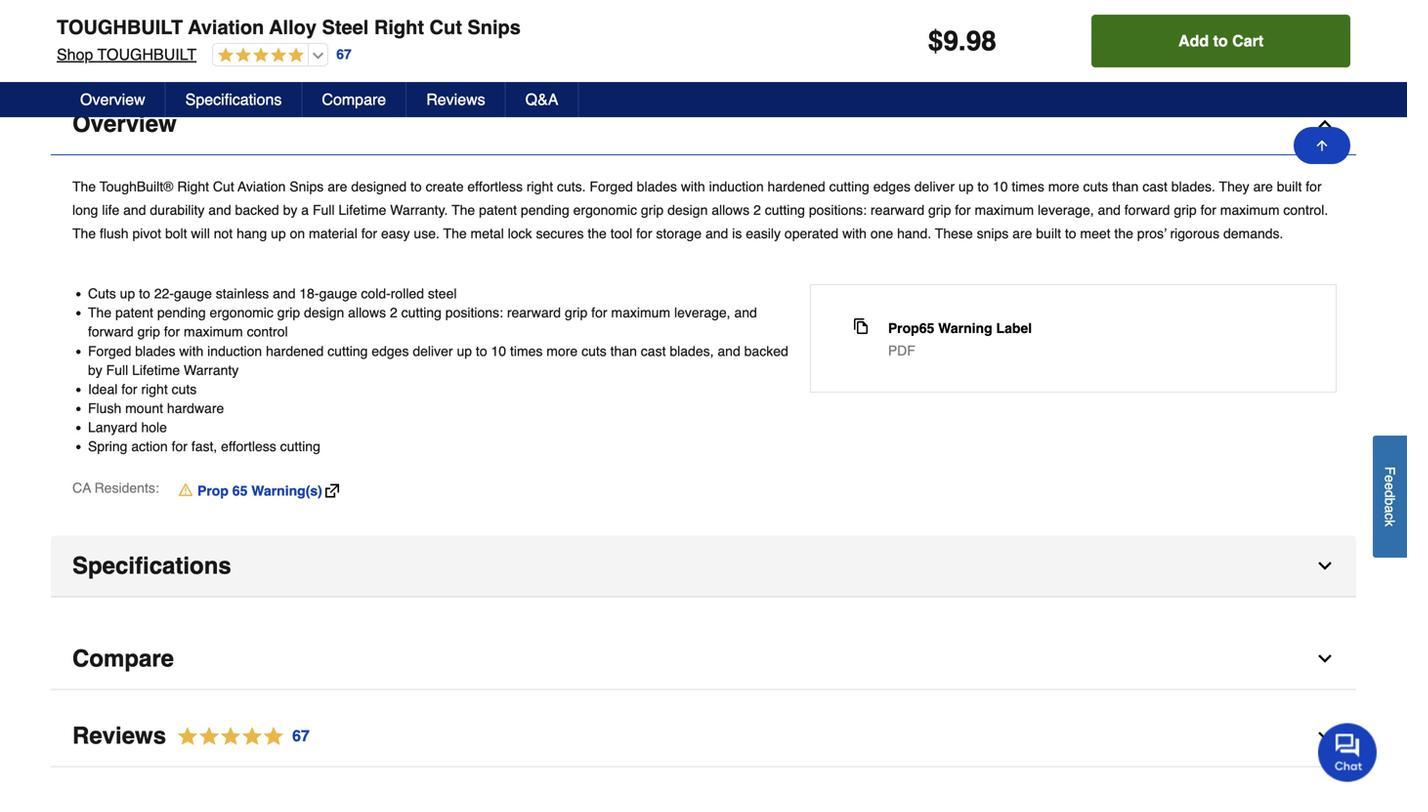 Task type: describe. For each thing, give the bounding box(es) containing it.
label
[[997, 321, 1032, 336]]

snips
[[977, 226, 1009, 241]]

fast,
[[191, 439, 217, 455]]

the toughbuilt® right cut aviation snips are designed to create effortless right cuts. forged blades with induction hardened cutting edges deliver up to 10 times more cuts than cast blades. they are built for long life and durability and backed by a full lifetime warranty. the patent pending ergonomic grip design allows 2 cutting positions: rearward grip for maximum leverage, and forward grip for maximum control. the flush pivot bolt will not hang up on material for easy use. the metal lock secures the tool for storage and is easily operated with one hand. these snips are built to meet the pros' rigorous demands.
[[72, 179, 1329, 241]]

easy
[[381, 226, 410, 241]]

1 horizontal spatial with
[[681, 179, 706, 195]]

0 vertical spatial toughbuilt
[[57, 16, 183, 39]]

is
[[732, 226, 742, 241]]

1 gauge from the left
[[174, 286, 212, 302]]

these
[[935, 226, 973, 241]]

warranty.
[[390, 202, 448, 218]]

durability
[[150, 202, 205, 218]]

meet
[[1081, 226, 1111, 241]]

right inside the toughbuilt® right cut aviation snips are designed to create effortless right cuts. forged blades with induction hardened cutting edges deliver up to 10 times more cuts than cast blades. they are built for long life and durability and backed by a full lifetime warranty. the patent pending ergonomic grip design allows 2 cutting positions: rearward grip for maximum leverage, and forward grip for maximum control. the flush pivot bolt will not hang up on material for easy use. the metal lock secures the tool for storage and is easily operated with one hand. these snips are built to meet the pros' rigorous demands.
[[527, 179, 553, 195]]

long
[[72, 202, 98, 218]]

0 vertical spatial specifications button
[[166, 82, 302, 117]]

cutting up "easily"
[[765, 202, 805, 218]]

overview button down advertisement region
[[51, 94, 1357, 155]]

cut inside the toughbuilt® right cut aviation snips are designed to create effortless right cuts. forged blades with induction hardened cutting edges deliver up to 10 times more cuts than cast blades. they are built for long life and durability and backed by a full lifetime warranty. the patent pending ergonomic grip design allows 2 cutting positions: rearward grip for maximum leverage, and forward grip for maximum control. the flush pivot bolt will not hang up on material for easy use. the metal lock secures the tool for storage and is easily operated with one hand. these snips are built to meet the pros' rigorous demands.
[[213, 179, 234, 195]]

and down toughbuilt® at left top
[[123, 202, 146, 218]]

up up 'these'
[[959, 179, 974, 195]]

and down is
[[735, 305, 757, 321]]

cuts inside the toughbuilt® right cut aviation snips are designed to create effortless right cuts. forged blades with induction hardened cutting edges deliver up to 10 times more cuts than cast blades. they are built for long life and durability and backed by a full lifetime warranty. the patent pending ergonomic grip design allows 2 cutting positions: rearward grip for maximum leverage, and forward grip for maximum control. the flush pivot bolt will not hang up on material for easy use. the metal lock secures the tool for storage and is easily operated with one hand. these snips are built to meet the pros' rigorous demands.
[[1084, 179, 1109, 195]]

on
[[290, 226, 305, 241]]

edges inside cuts up to 22-gauge stainless and 18-gauge cold-rolled steel the patent pending ergonomic grip design allows 2 cutting positions: rearward grip for maximum leverage, and forward grip for maximum control forged blades with induction hardened cutting edges deliver up to 10 times more cuts than cast blades, and backed by full lifetime warranty ideal for right cuts flush mount hardware lanyard hole spring action for fast, effortless cutting
[[372, 343, 409, 359]]

1 horizontal spatial snips
[[468, 16, 521, 39]]

hardened inside cuts up to 22-gauge stainless and 18-gauge cold-rolled steel the patent pending ergonomic grip design allows 2 cutting positions: rearward grip for maximum leverage, and forward grip for maximum control forged blades with induction hardened cutting edges deliver up to 10 times more cuts than cast blades, and backed by full lifetime warranty ideal for right cuts flush mount hardware lanyard hole spring action for fast, effortless cutting
[[266, 343, 324, 359]]

maximum up blades,
[[611, 305, 671, 321]]

and left is
[[706, 226, 729, 241]]

shop toughbuilt
[[57, 45, 197, 64]]

cold-
[[361, 286, 391, 302]]

warning
[[939, 321, 993, 336]]

more inside the toughbuilt® right cut aviation snips are designed to create effortless right cuts. forged blades with induction hardened cutting edges deliver up to 10 times more cuts than cast blades. they are built for long life and durability and backed by a full lifetime warranty. the patent pending ergonomic grip design allows 2 cutting positions: rearward grip for maximum leverage, and forward grip for maximum control. the flush pivot bolt will not hang up on material for easy use. the metal lock secures the tool for storage and is easily operated with one hand. these snips are built to meet the pros' rigorous demands.
[[1049, 179, 1080, 195]]

1 horizontal spatial compare
[[322, 90, 386, 109]]

2 inside the toughbuilt® right cut aviation snips are designed to create effortless right cuts. forged blades with induction hardened cutting edges deliver up to 10 times more cuts than cast blades. they are built for long life and durability and backed by a full lifetime warranty. the patent pending ergonomic grip design allows 2 cutting positions: rearward grip for maximum leverage, and forward grip for maximum control. the flush pivot bolt will not hang up on material for easy use. the metal lock secures the tool for storage and is easily operated with one hand. these snips are built to meet the pros' rigorous demands.
[[754, 202, 761, 218]]

1 vertical spatial overview
[[72, 110, 177, 137]]

$
[[928, 25, 944, 57]]

2 e from the top
[[1383, 483, 1398, 490]]

designed
[[351, 179, 407, 195]]

and up meet
[[1098, 202, 1121, 218]]

prop
[[197, 483, 229, 499]]

pending inside the toughbuilt® right cut aviation snips are designed to create effortless right cuts. forged blades with induction hardened cutting edges deliver up to 10 times more cuts than cast blades. they are built for long life and durability and backed by a full lifetime warranty. the patent pending ergonomic grip design allows 2 cutting positions: rearward grip for maximum leverage, and forward grip for maximum control. the flush pivot bolt will not hang up on material for easy use. the metal lock secures the tool for storage and is easily operated with one hand. these snips are built to meet the pros' rigorous demands.
[[521, 202, 570, 218]]

ca
[[72, 480, 91, 496]]

action
[[131, 439, 168, 455]]

hole
[[141, 420, 167, 436]]

.
[[959, 25, 966, 57]]

backed inside the toughbuilt® right cut aviation snips are designed to create effortless right cuts. forged blades with induction hardened cutting edges deliver up to 10 times more cuts than cast blades. they are built for long life and durability and backed by a full lifetime warranty. the patent pending ergonomic grip design allows 2 cutting positions: rearward grip for maximum leverage, and forward grip for maximum control. the flush pivot bolt will not hang up on material for easy use. the metal lock secures the tool for storage and is easily operated with one hand. these snips are built to meet the pros' rigorous demands.
[[235, 202, 279, 218]]

maximum up "warranty"
[[184, 324, 243, 340]]

deliver inside the toughbuilt® right cut aviation snips are designed to create effortless right cuts. forged blades with induction hardened cutting edges deliver up to 10 times more cuts than cast blades. they are built for long life and durability and backed by a full lifetime warranty. the patent pending ergonomic grip design allows 2 cutting positions: rearward grip for maximum leverage, and forward grip for maximum control. the flush pivot bolt will not hang up on material for easy use. the metal lock secures the tool for storage and is easily operated with one hand. these snips are built to meet the pros' rigorous demands.
[[915, 179, 955, 195]]

c
[[1383, 513, 1398, 520]]

hardware
[[167, 401, 224, 416]]

0 vertical spatial built
[[1277, 179, 1302, 195]]

chevron down image for compare
[[1316, 649, 1335, 669]]

backed inside cuts up to 22-gauge stainless and 18-gauge cold-rolled steel the patent pending ergonomic grip design allows 2 cutting positions: rearward grip for maximum leverage, and forward grip for maximum control forged blades with induction hardened cutting edges deliver up to 10 times more cuts than cast blades, and backed by full lifetime warranty ideal for right cuts flush mount hardware lanyard hole spring action for fast, effortless cutting
[[745, 343, 789, 359]]

to inside button
[[1214, 32, 1228, 50]]

up left on
[[271, 226, 286, 241]]

advertisement region
[[51, 0, 1357, 86]]

deliver inside cuts up to 22-gauge stainless and 18-gauge cold-rolled steel the patent pending ergonomic grip design allows 2 cutting positions: rearward grip for maximum leverage, and forward grip for maximum control forged blades with induction hardened cutting edges deliver up to 10 times more cuts than cast blades, and backed by full lifetime warranty ideal for right cuts flush mount hardware lanyard hole spring action for fast, effortless cutting
[[413, 343, 453, 359]]

1 vertical spatial with
[[843, 226, 867, 241]]

0 vertical spatial 4.8 stars image
[[213, 47, 304, 65]]

65
[[232, 483, 248, 499]]

patent inside the toughbuilt® right cut aviation snips are designed to create effortless right cuts. forged blades with induction hardened cutting edges deliver up to 10 times more cuts than cast blades. they are built for long life and durability and backed by a full lifetime warranty. the patent pending ergonomic grip design allows 2 cutting positions: rearward grip for maximum leverage, and forward grip for maximum control. the flush pivot bolt will not hang up on material for easy use. the metal lock secures the tool for storage and is easily operated with one hand. these snips are built to meet the pros' rigorous demands.
[[479, 202, 517, 218]]

grip down 18-
[[277, 305, 300, 321]]

lifetime inside the toughbuilt® right cut aviation snips are designed to create effortless right cuts. forged blades with induction hardened cutting edges deliver up to 10 times more cuts than cast blades. they are built for long life and durability and backed by a full lifetime warranty. the patent pending ergonomic grip design allows 2 cutting positions: rearward grip for maximum leverage, and forward grip for maximum control. the flush pivot bolt will not hang up on material for easy use. the metal lock secures the tool for storage and is easily operated with one hand. these snips are built to meet the pros' rigorous demands.
[[339, 202, 387, 218]]

patent inside cuts up to 22-gauge stainless and 18-gauge cold-rolled steel the patent pending ergonomic grip design allows 2 cutting positions: rearward grip for maximum leverage, and forward grip for maximum control forged blades with induction hardened cutting edges deliver up to 10 times more cuts than cast blades, and backed by full lifetime warranty ideal for right cuts flush mount hardware lanyard hole spring action for fast, effortless cutting
[[115, 305, 153, 321]]

flush
[[88, 401, 121, 416]]

toughbuilt®
[[100, 179, 173, 195]]

prop65 warning label pdf
[[888, 321, 1032, 359]]

0 vertical spatial aviation
[[188, 16, 264, 39]]

than inside the toughbuilt® right cut aviation snips are designed to create effortless right cuts. forged blades with induction hardened cutting edges deliver up to 10 times more cuts than cast blades. they are built for long life and durability and backed by a full lifetime warranty. the patent pending ergonomic grip design allows 2 cutting positions: rearward grip for maximum leverage, and forward grip for maximum control. the flush pivot bolt will not hang up on material for easy use. the metal lock secures the tool for storage and is easily operated with one hand. these snips are built to meet the pros' rigorous demands.
[[1113, 179, 1139, 195]]

the up long
[[72, 179, 96, 195]]

by inside cuts up to 22-gauge stainless and 18-gauge cold-rolled steel the patent pending ergonomic grip design allows 2 cutting positions: rearward grip for maximum leverage, and forward grip for maximum control forged blades with induction hardened cutting edges deliver up to 10 times more cuts than cast blades, and backed by full lifetime warranty ideal for right cuts flush mount hardware lanyard hole spring action for fast, effortless cutting
[[88, 363, 102, 378]]

0 horizontal spatial are
[[328, 179, 347, 195]]

1 vertical spatial toughbuilt
[[97, 45, 197, 64]]

tool
[[611, 226, 633, 241]]

full inside cuts up to 22-gauge stainless and 18-gauge cold-rolled steel the patent pending ergonomic grip design allows 2 cutting positions: rearward grip for maximum leverage, and forward grip for maximum control forged blades with induction hardened cutting edges deliver up to 10 times more cuts than cast blades, and backed by full lifetime warranty ideal for right cuts flush mount hardware lanyard hole spring action for fast, effortless cutting
[[106, 363, 128, 378]]

allows inside the toughbuilt® right cut aviation snips are designed to create effortless right cuts. forged blades with induction hardened cutting edges deliver up to 10 times more cuts than cast blades. they are built for long life and durability and backed by a full lifetime warranty. the patent pending ergonomic grip design allows 2 cutting positions: rearward grip for maximum leverage, and forward grip for maximum control. the flush pivot bolt will not hang up on material for easy use. the metal lock secures the tool for storage and is easily operated with one hand. these snips are built to meet the pros' rigorous demands.
[[712, 202, 750, 218]]

cast inside the toughbuilt® right cut aviation snips are designed to create effortless right cuts. forged blades with induction hardened cutting edges deliver up to 10 times more cuts than cast blades. they are built for long life and durability and backed by a full lifetime warranty. the patent pending ergonomic grip design allows 2 cutting positions: rearward grip for maximum leverage, and forward grip for maximum control. the flush pivot bolt will not hang up on material for easy use. the metal lock secures the tool for storage and is easily operated with one hand. these snips are built to meet the pros' rigorous demands.
[[1143, 179, 1168, 195]]

blades inside the toughbuilt® right cut aviation snips are designed to create effortless right cuts. forged blades with induction hardened cutting edges deliver up to 10 times more cuts than cast blades. they are built for long life and durability and backed by a full lifetime warranty. the patent pending ergonomic grip design allows 2 cutting positions: rearward grip for maximum leverage, and forward grip for maximum control. the flush pivot bolt will not hang up on material for easy use. the metal lock secures the tool for storage and is easily operated with one hand. these snips are built to meet the pros' rigorous demands.
[[637, 179, 677, 195]]

maximum up snips
[[975, 202, 1034, 218]]

cutting down cold-
[[328, 343, 368, 359]]

98
[[966, 25, 997, 57]]

specifications for bottommost specifications button
[[72, 553, 231, 580]]

b
[[1383, 498, 1398, 506]]

cuts.
[[557, 179, 586, 195]]

chevron down image for specifications
[[1316, 557, 1335, 576]]

use.
[[414, 226, 440, 241]]

effortless inside cuts up to 22-gauge stainless and 18-gauge cold-rolled steel the patent pending ergonomic grip design allows 2 cutting positions: rearward grip for maximum leverage, and forward grip for maximum control forged blades with induction hardened cutting edges deliver up to 10 times more cuts than cast blades, and backed by full lifetime warranty ideal for right cuts flush mount hardware lanyard hole spring action for fast, effortless cutting
[[221, 439, 276, 455]]

document image
[[853, 319, 869, 334]]

link icon image
[[325, 484, 339, 498]]

2 horizontal spatial are
[[1254, 179, 1274, 195]]

2 the from the left
[[1115, 226, 1134, 241]]

more inside cuts up to 22-gauge stainless and 18-gauge cold-rolled steel the patent pending ergonomic grip design allows 2 cutting positions: rearward grip for maximum leverage, and forward grip for maximum control forged blades with induction hardened cutting edges deliver up to 10 times more cuts than cast blades, and backed by full lifetime warranty ideal for right cuts flush mount hardware lanyard hole spring action for fast, effortless cutting
[[547, 343, 578, 359]]

1 horizontal spatial cuts
[[582, 343, 607, 359]]

prop 65 warning(s) link
[[179, 481, 339, 501]]

18-
[[299, 286, 319, 302]]

cart
[[1233, 32, 1264, 50]]

secures
[[536, 226, 584, 241]]

bolt
[[165, 226, 187, 241]]

1 horizontal spatial right
[[374, 16, 424, 39]]

1 horizontal spatial cut
[[430, 16, 462, 39]]

2 inside cuts up to 22-gauge stainless and 18-gauge cold-rolled steel the patent pending ergonomic grip design allows 2 cutting positions: rearward grip for maximum leverage, and forward grip for maximum control forged blades with induction hardened cutting edges deliver up to 10 times more cuts than cast blades, and backed by full lifetime warranty ideal for right cuts flush mount hardware lanyard hole spring action for fast, effortless cutting
[[390, 305, 398, 321]]

ideal
[[88, 382, 118, 397]]

22-
[[154, 286, 174, 302]]

stainless
[[216, 286, 269, 302]]

alloy
[[269, 16, 317, 39]]

allows inside cuts up to 22-gauge stainless and 18-gauge cold-rolled steel the patent pending ergonomic grip design allows 2 cutting positions: rearward grip for maximum leverage, and forward grip for maximum control forged blades with induction hardened cutting edges deliver up to 10 times more cuts than cast blades, and backed by full lifetime warranty ideal for right cuts flush mount hardware lanyard hole spring action for fast, effortless cutting
[[348, 305, 386, 321]]

lock
[[508, 226, 532, 241]]

d
[[1383, 490, 1398, 498]]

times inside cuts up to 22-gauge stainless and 18-gauge cold-rolled steel the patent pending ergonomic grip design allows 2 cutting positions: rearward grip for maximum leverage, and forward grip for maximum control forged blades with induction hardened cutting edges deliver up to 10 times more cuts than cast blades, and backed by full lifetime warranty ideal for right cuts flush mount hardware lanyard hole spring action for fast, effortless cutting
[[510, 343, 543, 359]]

ergonomic inside cuts up to 22-gauge stainless and 18-gauge cold-rolled steel the patent pending ergonomic grip design allows 2 cutting positions: rearward grip for maximum leverage, and forward grip for maximum control forged blades with induction hardened cutting edges deliver up to 10 times more cuts than cast blades, and backed by full lifetime warranty ideal for right cuts flush mount hardware lanyard hole spring action for fast, effortless cutting
[[210, 305, 274, 321]]

pdf
[[888, 343, 916, 359]]

right inside the toughbuilt® right cut aviation snips are designed to create effortless right cuts. forged blades with induction hardened cutting edges deliver up to 10 times more cuts than cast blades. they are built for long life and durability and backed by a full lifetime warranty. the patent pending ergonomic grip design allows 2 cutting positions: rearward grip for maximum leverage, and forward grip for maximum control. the flush pivot bolt will not hang up on material for easy use. the metal lock secures the tool for storage and is easily operated with one hand. these snips are built to meet the pros' rigorous demands.
[[177, 179, 209, 195]]

0 vertical spatial overview
[[80, 90, 145, 109]]

material
[[309, 226, 358, 241]]

one
[[871, 226, 894, 241]]

cuts up to 22-gauge stainless and 18-gauge cold-rolled steel the patent pending ergonomic grip design allows 2 cutting positions: rearward grip for maximum leverage, and forward grip for maximum control forged blades with induction hardened cutting edges deliver up to 10 times more cuts than cast blades, and backed by full lifetime warranty ideal for right cuts flush mount hardware lanyard hole spring action for fast, effortless cutting
[[88, 286, 789, 455]]

prop65 warning label link
[[888, 319, 1032, 338]]

effortless inside the toughbuilt® right cut aviation snips are designed to create effortless right cuts. forged blades with induction hardened cutting edges deliver up to 10 times more cuts than cast blades. they are built for long life and durability and backed by a full lifetime warranty. the patent pending ergonomic grip design allows 2 cutting positions: rearward grip for maximum leverage, and forward grip for maximum control. the flush pivot bolt will not hang up on material for easy use. the metal lock secures the tool for storage and is easily operated with one hand. these snips are built to meet the pros' rigorous demands.
[[468, 179, 523, 195]]

toughbuilt aviation alloy steel right cut snips
[[57, 16, 521, 39]]

reviews inside "button"
[[426, 90, 486, 109]]

1 horizontal spatial are
[[1013, 226, 1033, 241]]

with inside cuts up to 22-gauge stainless and 18-gauge cold-rolled steel the patent pending ergonomic grip design allows 2 cutting positions: rearward grip for maximum leverage, and forward grip for maximum control forged blades with induction hardened cutting edges deliver up to 10 times more cuts than cast blades, and backed by full lifetime warranty ideal for right cuts flush mount hardware lanyard hole spring action for fast, effortless cutting
[[179, 343, 204, 359]]

by inside the toughbuilt® right cut aviation snips are designed to create effortless right cuts. forged blades with induction hardened cutting edges deliver up to 10 times more cuts than cast blades. they are built for long life and durability and backed by a full lifetime warranty. the patent pending ergonomic grip design allows 2 cutting positions: rearward grip for maximum leverage, and forward grip for maximum control. the flush pivot bolt will not hang up on material for easy use. the metal lock secures the tool for storage and is easily operated with one hand. these snips are built to meet the pros' rigorous demands.
[[283, 202, 298, 218]]

right inside cuts up to 22-gauge stainless and 18-gauge cold-rolled steel the patent pending ergonomic grip design allows 2 cutting positions: rearward grip for maximum leverage, and forward grip for maximum control forged blades with induction hardened cutting edges deliver up to 10 times more cuts than cast blades, and backed by full lifetime warranty ideal for right cuts flush mount hardware lanyard hole spring action for fast, effortless cutting
[[141, 382, 168, 397]]

1 vertical spatial specifications button
[[51, 536, 1357, 598]]

ca residents:
[[72, 480, 159, 496]]

edges inside the toughbuilt® right cut aviation snips are designed to create effortless right cuts. forged blades with induction hardened cutting edges deliver up to 10 times more cuts than cast blades. they are built for long life and durability and backed by a full lifetime warranty. the patent pending ergonomic grip design allows 2 cutting positions: rearward grip for maximum leverage, and forward grip for maximum control. the flush pivot bolt will not hang up on material for easy use. the metal lock secures the tool for storage and is easily operated with one hand. these snips are built to meet the pros' rigorous demands.
[[874, 179, 911, 195]]

times inside the toughbuilt® right cut aviation snips are designed to create effortless right cuts. forged blades with induction hardened cutting edges deliver up to 10 times more cuts than cast blades. they are built for long life and durability and backed by a full lifetime warranty. the patent pending ergonomic grip design allows 2 cutting positions: rearward grip for maximum leverage, and forward grip for maximum control. the flush pivot bolt will not hang up on material for easy use. the metal lock secures the tool for storage and is easily operated with one hand. these snips are built to meet the pros' rigorous demands.
[[1012, 179, 1045, 195]]

mount
[[125, 401, 163, 416]]

ergonomic inside the toughbuilt® right cut aviation snips are designed to create effortless right cuts. forged blades with induction hardened cutting edges deliver up to 10 times more cuts than cast blades. they are built for long life and durability and backed by a full lifetime warranty. the patent pending ergonomic grip design allows 2 cutting positions: rearward grip for maximum leverage, and forward grip for maximum control. the flush pivot bolt will not hang up on material for easy use. the metal lock secures the tool for storage and is easily operated with one hand. these snips are built to meet the pros' rigorous demands.
[[573, 202, 637, 218]]

the down long
[[72, 226, 96, 241]]

add to cart
[[1179, 32, 1264, 50]]

forged inside cuts up to 22-gauge stainless and 18-gauge cold-rolled steel the patent pending ergonomic grip design allows 2 cutting positions: rearward grip for maximum leverage, and forward grip for maximum control forged blades with induction hardened cutting edges deliver up to 10 times more cuts than cast blades, and backed by full lifetime warranty ideal for right cuts flush mount hardware lanyard hole spring action for fast, effortless cutting
[[88, 343, 131, 359]]

0 vertical spatial 67
[[336, 47, 352, 62]]

f e e d b a c k
[[1383, 467, 1398, 527]]

hardened inside the toughbuilt® right cut aviation snips are designed to create effortless right cuts. forged blades with induction hardened cutting edges deliver up to 10 times more cuts than cast blades. they are built for long life and durability and backed by a full lifetime warranty. the patent pending ergonomic grip design allows 2 cutting positions: rearward grip for maximum leverage, and forward grip for maximum control. the flush pivot bolt will not hang up on material for easy use. the metal lock secures the tool for storage and is easily operated with one hand. these snips are built to meet the pros' rigorous demands.
[[768, 179, 826, 195]]

f
[[1383, 467, 1398, 475]]

prop 65 warning(s)
[[197, 483, 322, 499]]

they
[[1220, 179, 1250, 195]]

q&a button
[[506, 82, 579, 117]]

pros'
[[1138, 226, 1167, 241]]



Task type: locate. For each thing, give the bounding box(es) containing it.
deliver down steel
[[413, 343, 453, 359]]

2 vertical spatial cuts
[[172, 382, 197, 397]]

cast inside cuts up to 22-gauge stainless and 18-gauge cold-rolled steel the patent pending ergonomic grip design allows 2 cutting positions: rearward grip for maximum leverage, and forward grip for maximum control forged blades with induction hardened cutting edges deliver up to 10 times more cuts than cast blades, and backed by full lifetime warranty ideal for right cuts flush mount hardware lanyard hole spring action for fast, effortless cutting
[[641, 343, 666, 359]]

a up k
[[1383, 506, 1398, 513]]

10 inside cuts up to 22-gauge stainless and 18-gauge cold-rolled steel the patent pending ergonomic grip design allows 2 cutting positions: rearward grip for maximum leverage, and forward grip for maximum control forged blades with induction hardened cutting edges deliver up to 10 times more cuts than cast blades, and backed by full lifetime warranty ideal for right cuts flush mount hardware lanyard hole spring action for fast, effortless cutting
[[491, 343, 506, 359]]

grip up 'these'
[[929, 202, 952, 218]]

chevron down image for reviews
[[1316, 727, 1335, 746]]

4.8 stars image containing 67
[[166, 724, 311, 750]]

edges down cold-
[[372, 343, 409, 359]]

overview down shop toughbuilt
[[80, 90, 145, 109]]

cutting up 'operated'
[[830, 179, 870, 195]]

than inside cuts up to 22-gauge stainless and 18-gauge cold-rolled steel the patent pending ergonomic grip design allows 2 cutting positions: rearward grip for maximum leverage, and forward grip for maximum control forged blades with induction hardened cutting edges deliver up to 10 times more cuts than cast blades, and backed by full lifetime warranty ideal for right cuts flush mount hardware lanyard hole spring action for fast, effortless cutting
[[611, 343, 637, 359]]

allows down cold-
[[348, 305, 386, 321]]

forged up ideal
[[88, 343, 131, 359]]

2 chevron down image from the top
[[1316, 649, 1335, 669]]

specifications for specifications button to the top
[[185, 90, 282, 109]]

aviation up hang
[[238, 179, 286, 195]]

pending
[[521, 202, 570, 218], [157, 305, 206, 321]]

for
[[1306, 179, 1322, 195], [955, 202, 971, 218], [1201, 202, 1217, 218], [361, 226, 377, 241], [637, 226, 653, 241], [592, 305, 608, 321], [164, 324, 180, 340], [121, 382, 137, 397], [172, 439, 188, 455]]

deliver up 'these'
[[915, 179, 955, 195]]

hang
[[237, 226, 267, 241]]

and up not
[[209, 202, 231, 218]]

1 e from the top
[[1383, 475, 1398, 483]]

control.
[[1284, 202, 1329, 218]]

ergonomic up tool
[[573, 202, 637, 218]]

pending inside cuts up to 22-gauge stainless and 18-gauge cold-rolled steel the patent pending ergonomic grip design allows 2 cutting positions: rearward grip for maximum leverage, and forward grip for maximum control forged blades with induction hardened cutting edges deliver up to 10 times more cuts than cast blades, and backed by full lifetime warranty ideal for right cuts flush mount hardware lanyard hole spring action for fast, effortless cutting
[[157, 305, 206, 321]]

0 vertical spatial patent
[[479, 202, 517, 218]]

1 horizontal spatial design
[[668, 202, 708, 218]]

1 horizontal spatial deliver
[[915, 179, 955, 195]]

not
[[214, 226, 233, 241]]

e up b
[[1383, 483, 1398, 490]]

the
[[72, 179, 96, 195], [452, 202, 475, 218], [72, 226, 96, 241], [443, 226, 467, 241], [88, 305, 112, 321]]

built left meet
[[1036, 226, 1062, 241]]

1 horizontal spatial full
[[313, 202, 335, 218]]

a inside f e e d b a c k button
[[1383, 506, 1398, 513]]

aviation inside the toughbuilt® right cut aviation snips are designed to create effortless right cuts. forged blades with induction hardened cutting edges deliver up to 10 times more cuts than cast blades. they are built for long life and durability and backed by a full lifetime warranty. the patent pending ergonomic grip design allows 2 cutting positions: rearward grip for maximum leverage, and forward grip for maximum control. the flush pivot bolt will not hang up on material for easy use. the metal lock secures the tool for storage and is easily operated with one hand. these snips are built to meet the pros' rigorous demands.
[[238, 179, 286, 195]]

1 vertical spatial right
[[177, 179, 209, 195]]

1 vertical spatial 4.8 stars image
[[166, 724, 311, 750]]

blades,
[[670, 343, 714, 359]]

patent up metal
[[479, 202, 517, 218]]

1 horizontal spatial 10
[[993, 179, 1008, 195]]

induction up is
[[709, 179, 764, 195]]

backed up hang
[[235, 202, 279, 218]]

right up mount
[[141, 382, 168, 397]]

warning(s)
[[251, 483, 322, 499]]

the right use.
[[443, 226, 467, 241]]

blades inside cuts up to 22-gauge stainless and 18-gauge cold-rolled steel the patent pending ergonomic grip design allows 2 cutting positions: rearward grip for maximum leverage, and forward grip for maximum control forged blades with induction hardened cutting edges deliver up to 10 times more cuts than cast blades, and backed by full lifetime warranty ideal for right cuts flush mount hardware lanyard hole spring action for fast, effortless cutting
[[135, 343, 175, 359]]

residents:
[[94, 480, 159, 496]]

deliver
[[915, 179, 955, 195], [413, 343, 453, 359]]

1 horizontal spatial forward
[[1125, 202, 1171, 218]]

metal
[[471, 226, 504, 241]]

add
[[1179, 32, 1209, 50]]

0 vertical spatial backed
[[235, 202, 279, 218]]

demands.
[[1224, 226, 1284, 241]]

2 vertical spatial with
[[179, 343, 204, 359]]

1 horizontal spatial more
[[1049, 179, 1080, 195]]

create
[[426, 179, 464, 195]]

control
[[247, 324, 288, 340]]

chat invite button image
[[1319, 723, 1378, 783]]

built up control.
[[1277, 179, 1302, 195]]

0 horizontal spatial allows
[[348, 305, 386, 321]]

steel
[[322, 16, 369, 39]]

1 horizontal spatial 67
[[336, 47, 352, 62]]

0 vertical spatial right
[[527, 179, 553, 195]]

ergonomic
[[573, 202, 637, 218], [210, 305, 274, 321]]

1 horizontal spatial gauge
[[319, 286, 357, 302]]

are right snips
[[1013, 226, 1033, 241]]

by
[[283, 202, 298, 218], [88, 363, 102, 378]]

$ 9 . 98
[[928, 25, 997, 57]]

steel
[[428, 286, 457, 302]]

pending down 22-
[[157, 305, 206, 321]]

1 horizontal spatial positions:
[[809, 202, 867, 218]]

2 up "easily"
[[754, 202, 761, 218]]

right
[[374, 16, 424, 39], [177, 179, 209, 195]]

0 horizontal spatial cut
[[213, 179, 234, 195]]

0 vertical spatial hardened
[[768, 179, 826, 195]]

0 horizontal spatial reviews
[[72, 723, 166, 750]]

full inside the toughbuilt® right cut aviation snips are designed to create effortless right cuts. forged blades with induction hardened cutting edges deliver up to 10 times more cuts than cast blades. they are built for long life and durability and backed by a full lifetime warranty. the patent pending ergonomic grip design allows 2 cutting positions: rearward grip for maximum leverage, and forward grip for maximum control. the flush pivot bolt will not hang up on material for easy use. the metal lock secures the tool for storage and is easily operated with one hand. these snips are built to meet the pros' rigorous demands.
[[313, 202, 335, 218]]

induction inside cuts up to 22-gauge stainless and 18-gauge cold-rolled steel the patent pending ergonomic grip design allows 2 cutting positions: rearward grip for maximum leverage, and forward grip for maximum control forged blades with induction hardened cutting edges deliver up to 10 times more cuts than cast blades, and backed by full lifetime warranty ideal for right cuts flush mount hardware lanyard hole spring action for fast, effortless cutting
[[207, 343, 262, 359]]

cuts
[[1084, 179, 1109, 195], [582, 343, 607, 359], [172, 382, 197, 397]]

hand.
[[897, 226, 932, 241]]

cuts
[[88, 286, 116, 302]]

toughbuilt up shop toughbuilt
[[57, 16, 183, 39]]

10 inside the toughbuilt® right cut aviation snips are designed to create effortless right cuts. forged blades with induction hardened cutting edges deliver up to 10 times more cuts than cast blades. they are built for long life and durability and backed by a full lifetime warranty. the patent pending ergonomic grip design allows 2 cutting positions: rearward grip for maximum leverage, and forward grip for maximum control. the flush pivot bolt will not hang up on material for easy use. the metal lock secures the tool for storage and is easily operated with one hand. these snips are built to meet the pros' rigorous demands.
[[993, 179, 1008, 195]]

1 vertical spatial forward
[[88, 324, 134, 340]]

rigorous
[[1171, 226, 1220, 241]]

are right they
[[1254, 179, 1274, 195]]

1 vertical spatial deliver
[[413, 343, 453, 359]]

pending up secures on the left top of page
[[521, 202, 570, 218]]

cutting down rolled
[[401, 305, 442, 321]]

grip down secures on the left top of page
[[565, 305, 588, 321]]

lifetime inside cuts up to 22-gauge stainless and 18-gauge cold-rolled steel the patent pending ergonomic grip design allows 2 cutting positions: rearward grip for maximum leverage, and forward grip for maximum control forged blades with induction hardened cutting edges deliver up to 10 times more cuts than cast blades, and backed by full lifetime warranty ideal for right cuts flush mount hardware lanyard hole spring action for fast, effortless cutting
[[132, 363, 180, 378]]

and left 18-
[[273, 286, 296, 302]]

0 horizontal spatial forged
[[88, 343, 131, 359]]

forward
[[1125, 202, 1171, 218], [88, 324, 134, 340]]

allows up is
[[712, 202, 750, 218]]

1 vertical spatial leverage,
[[674, 305, 731, 321]]

induction up "warranty"
[[207, 343, 262, 359]]

0 vertical spatial compare button
[[302, 82, 407, 117]]

warning image
[[179, 482, 193, 498]]

1 vertical spatial forged
[[88, 343, 131, 359]]

q&a
[[526, 90, 559, 109]]

snips up on
[[290, 179, 324, 195]]

4.8 stars image
[[213, 47, 304, 65], [166, 724, 311, 750]]

0 horizontal spatial gauge
[[174, 286, 212, 302]]

1 horizontal spatial the
[[1115, 226, 1134, 241]]

k
[[1383, 520, 1398, 527]]

3 chevron down image from the top
[[1316, 727, 1335, 746]]

the down the create
[[452, 202, 475, 218]]

are left designed
[[328, 179, 347, 195]]

spring
[[88, 439, 128, 455]]

1 horizontal spatial hardened
[[768, 179, 826, 195]]

positions: up 'operated'
[[809, 202, 867, 218]]

grip up storage
[[641, 202, 664, 218]]

lifetime
[[339, 202, 387, 218], [132, 363, 180, 378]]

cast left blades,
[[641, 343, 666, 359]]

gauge left stainless
[[174, 286, 212, 302]]

aviation
[[188, 16, 264, 39], [238, 179, 286, 195]]

built
[[1277, 179, 1302, 195], [1036, 226, 1062, 241]]

overview button down shop toughbuilt
[[61, 82, 166, 117]]

maximum up 'demands.'
[[1221, 202, 1280, 218]]

1 vertical spatial lifetime
[[132, 363, 180, 378]]

add to cart button
[[1092, 15, 1351, 67]]

to
[[1214, 32, 1228, 50], [411, 179, 422, 195], [978, 179, 989, 195], [1065, 226, 1077, 241], [139, 286, 150, 302], [476, 343, 487, 359]]

grip down 22-
[[137, 324, 160, 340]]

lifetime down designed
[[339, 202, 387, 218]]

0 vertical spatial reviews
[[426, 90, 486, 109]]

1 horizontal spatial a
[[1383, 506, 1398, 513]]

cutting up warning(s) at bottom
[[280, 439, 321, 455]]

a inside the toughbuilt® right cut aviation snips are designed to create effortless right cuts. forged blades with induction hardened cutting edges deliver up to 10 times more cuts than cast blades. they are built for long life and durability and backed by a full lifetime warranty. the patent pending ergonomic grip design allows 2 cutting positions: rearward grip for maximum leverage, and forward grip for maximum control. the flush pivot bolt will not hang up on material for easy use. the metal lock secures the tool for storage and is easily operated with one hand. these snips are built to meet the pros' rigorous demands.
[[301, 202, 309, 218]]

effortless
[[468, 179, 523, 195], [221, 439, 276, 455]]

induction inside the toughbuilt® right cut aviation snips are designed to create effortless right cuts. forged blades with induction hardened cutting edges deliver up to 10 times more cuts than cast blades. they are built for long life and durability and backed by a full lifetime warranty. the patent pending ergonomic grip design allows 2 cutting positions: rearward grip for maximum leverage, and forward grip for maximum control. the flush pivot bolt will not hang up on material for easy use. the metal lock secures the tool for storage and is easily operated with one hand. these snips are built to meet the pros' rigorous demands.
[[709, 179, 764, 195]]

2
[[754, 202, 761, 218], [390, 305, 398, 321]]

1 horizontal spatial allows
[[712, 202, 750, 218]]

allows
[[712, 202, 750, 218], [348, 305, 386, 321]]

forward down cuts on the top left
[[88, 324, 134, 340]]

compare
[[322, 90, 386, 109], [72, 645, 174, 672]]

patent down cuts on the top left
[[115, 305, 153, 321]]

arrow up image
[[1315, 138, 1330, 153]]

cut up not
[[213, 179, 234, 195]]

0 vertical spatial compare
[[322, 90, 386, 109]]

than up pros'
[[1113, 179, 1139, 195]]

overview button
[[61, 82, 166, 117], [51, 94, 1357, 155]]

will
[[191, 226, 210, 241]]

warranty
[[184, 363, 239, 378]]

0 vertical spatial more
[[1049, 179, 1080, 195]]

0 vertical spatial design
[[668, 202, 708, 218]]

0 horizontal spatial with
[[179, 343, 204, 359]]

0 vertical spatial forged
[[590, 179, 633, 195]]

easily
[[746, 226, 781, 241]]

1 vertical spatial compare button
[[51, 629, 1357, 690]]

blades.
[[1172, 179, 1216, 195]]

and
[[123, 202, 146, 218], [209, 202, 231, 218], [1098, 202, 1121, 218], [706, 226, 729, 241], [273, 286, 296, 302], [735, 305, 757, 321], [718, 343, 741, 359]]

2 down rolled
[[390, 305, 398, 321]]

0 vertical spatial deliver
[[915, 179, 955, 195]]

gauge left cold-
[[319, 286, 357, 302]]

0 horizontal spatial 2
[[390, 305, 398, 321]]

e up d
[[1383, 475, 1398, 483]]

1 horizontal spatial by
[[283, 202, 298, 218]]

specifications button
[[166, 82, 302, 117], [51, 536, 1357, 598]]

flush
[[100, 226, 129, 241]]

life
[[102, 202, 120, 218]]

1 horizontal spatial induction
[[709, 179, 764, 195]]

chevron down image
[[1316, 557, 1335, 576], [1316, 649, 1335, 669], [1316, 727, 1335, 746]]

1 horizontal spatial blades
[[637, 179, 677, 195]]

1 the from the left
[[588, 226, 607, 241]]

1 vertical spatial rearward
[[507, 305, 561, 321]]

design inside the toughbuilt® right cut aviation snips are designed to create effortless right cuts. forged blades with induction hardened cutting edges deliver up to 10 times more cuts than cast blades. they are built for long life and durability and backed by a full lifetime warranty. the patent pending ergonomic grip design allows 2 cutting positions: rearward grip for maximum leverage, and forward grip for maximum control. the flush pivot bolt will not hang up on material for easy use. the metal lock secures the tool for storage and is easily operated with one hand. these snips are built to meet the pros' rigorous demands.
[[668, 202, 708, 218]]

design
[[668, 202, 708, 218], [304, 305, 344, 321]]

specifications down residents:
[[72, 553, 231, 580]]

0 vertical spatial a
[[301, 202, 309, 218]]

with up "warranty"
[[179, 343, 204, 359]]

forward inside the toughbuilt® right cut aviation snips are designed to create effortless right cuts. forged blades with induction hardened cutting edges deliver up to 10 times more cuts than cast blades. they are built for long life and durability and backed by a full lifetime warranty. the patent pending ergonomic grip design allows 2 cutting positions: rearward grip for maximum leverage, and forward grip for maximum control. the flush pivot bolt will not hang up on material for easy use. the metal lock secures the tool for storage and is easily operated with one hand. these snips are built to meet the pros' rigorous demands.
[[1125, 202, 1171, 218]]

0 vertical spatial full
[[313, 202, 335, 218]]

lanyard
[[88, 420, 137, 436]]

chevron up image
[[1316, 114, 1335, 134]]

backed right blades,
[[745, 343, 789, 359]]

snips up reviews "button"
[[468, 16, 521, 39]]

chevron down image inside specifications button
[[1316, 557, 1335, 576]]

0 vertical spatial 2
[[754, 202, 761, 218]]

ergonomic down stainless
[[210, 305, 274, 321]]

0 horizontal spatial design
[[304, 305, 344, 321]]

patent
[[479, 202, 517, 218], [115, 305, 153, 321]]

1 vertical spatial reviews
[[72, 723, 166, 750]]

by up on
[[283, 202, 298, 218]]

up down steel
[[457, 343, 472, 359]]

with up storage
[[681, 179, 706, 195]]

reviews
[[426, 90, 486, 109], [72, 723, 166, 750]]

rearward inside the toughbuilt® right cut aviation snips are designed to create effortless right cuts. forged blades with induction hardened cutting edges deliver up to 10 times more cuts than cast blades. they are built for long life and durability and backed by a full lifetime warranty. the patent pending ergonomic grip design allows 2 cutting positions: rearward grip for maximum leverage, and forward grip for maximum control. the flush pivot bolt will not hang up on material for easy use. the metal lock secures the tool for storage and is easily operated with one hand. these snips are built to meet the pros' rigorous demands.
[[871, 202, 925, 218]]

positions: inside the toughbuilt® right cut aviation snips are designed to create effortless right cuts. forged blades with induction hardened cutting edges deliver up to 10 times more cuts than cast blades. they are built for long life and durability and backed by a full lifetime warranty. the patent pending ergonomic grip design allows 2 cutting positions: rearward grip for maximum leverage, and forward grip for maximum control. the flush pivot bolt will not hang up on material for easy use. the metal lock secures the tool for storage and is easily operated with one hand. these snips are built to meet the pros' rigorous demands.
[[809, 202, 867, 218]]

specifications down toughbuilt aviation alloy steel right cut snips
[[185, 90, 282, 109]]

hardened up 'operated'
[[768, 179, 826, 195]]

1 horizontal spatial 2
[[754, 202, 761, 218]]

9
[[944, 25, 959, 57]]

leverage, up blades,
[[674, 305, 731, 321]]

1 vertical spatial right
[[141, 382, 168, 397]]

1 horizontal spatial effortless
[[468, 179, 523, 195]]

specifications
[[185, 90, 282, 109], [72, 553, 231, 580]]

design up storage
[[668, 202, 708, 218]]

0 horizontal spatial snips
[[290, 179, 324, 195]]

toughbuilt right shop
[[97, 45, 197, 64]]

are
[[328, 179, 347, 195], [1254, 179, 1274, 195], [1013, 226, 1033, 241]]

right right steel
[[374, 16, 424, 39]]

1 horizontal spatial lifetime
[[339, 202, 387, 218]]

0 horizontal spatial compare
[[72, 645, 174, 672]]

hardened down control
[[266, 343, 324, 359]]

right up durability
[[177, 179, 209, 195]]

rearward up one
[[871, 202, 925, 218]]

up right cuts on the top left
[[120, 286, 135, 302]]

forged inside the toughbuilt® right cut aviation snips are designed to create effortless right cuts. forged blades with induction hardened cutting edges deliver up to 10 times more cuts than cast blades. they are built for long life and durability and backed by a full lifetime warranty. the patent pending ergonomic grip design allows 2 cutting positions: rearward grip for maximum leverage, and forward grip for maximum control. the flush pivot bolt will not hang up on material for easy use. the metal lock secures the tool for storage and is easily operated with one hand. these snips are built to meet the pros' rigorous demands.
[[590, 179, 633, 195]]

0 vertical spatial positions:
[[809, 202, 867, 218]]

forward inside cuts up to 22-gauge stainless and 18-gauge cold-rolled steel the patent pending ergonomic grip design allows 2 cutting positions: rearward grip for maximum leverage, and forward grip for maximum control forged blades with induction hardened cutting edges deliver up to 10 times more cuts than cast blades, and backed by full lifetime warranty ideal for right cuts flush mount hardware lanyard hole spring action for fast, effortless cutting
[[88, 324, 134, 340]]

reviews button
[[407, 82, 506, 117]]

design inside cuts up to 22-gauge stainless and 18-gauge cold-rolled steel the patent pending ergonomic grip design allows 2 cutting positions: rearward grip for maximum leverage, and forward grip for maximum control forged blades with induction hardened cutting edges deliver up to 10 times more cuts than cast blades, and backed by full lifetime warranty ideal for right cuts flush mount hardware lanyard hole spring action for fast, effortless cutting
[[304, 305, 344, 321]]

1 vertical spatial more
[[547, 343, 578, 359]]

0 horizontal spatial by
[[88, 363, 102, 378]]

10
[[993, 179, 1008, 195], [491, 343, 506, 359]]

with
[[681, 179, 706, 195], [843, 226, 867, 241], [179, 343, 204, 359]]

aviation left alloy
[[188, 16, 264, 39]]

cutting
[[830, 179, 870, 195], [765, 202, 805, 218], [401, 305, 442, 321], [328, 343, 368, 359], [280, 439, 321, 455]]

gauge
[[174, 286, 212, 302], [319, 286, 357, 302]]

0 vertical spatial cuts
[[1084, 179, 1109, 195]]

snips
[[468, 16, 521, 39], [290, 179, 324, 195]]

0 horizontal spatial right
[[177, 179, 209, 195]]

with left one
[[843, 226, 867, 241]]

1 vertical spatial induction
[[207, 343, 262, 359]]

0 vertical spatial lifetime
[[339, 202, 387, 218]]

1 vertical spatial chevron down image
[[1316, 649, 1335, 669]]

grip down blades. on the top right
[[1174, 202, 1197, 218]]

by up ideal
[[88, 363, 102, 378]]

positions: down steel
[[446, 305, 503, 321]]

0 horizontal spatial leverage,
[[674, 305, 731, 321]]

1 vertical spatial patent
[[115, 305, 153, 321]]

1 vertical spatial cuts
[[582, 343, 607, 359]]

blades down 22-
[[135, 343, 175, 359]]

rolled
[[391, 286, 424, 302]]

cast left blades. on the top right
[[1143, 179, 1168, 195]]

cut
[[430, 16, 462, 39], [213, 179, 234, 195]]

1 horizontal spatial leverage,
[[1038, 202, 1095, 218]]

1 vertical spatial built
[[1036, 226, 1062, 241]]

a up on
[[301, 202, 309, 218]]

0 horizontal spatial lifetime
[[132, 363, 180, 378]]

67 inside 4.8 stars "image"
[[292, 727, 310, 745]]

cut up reviews "button"
[[430, 16, 462, 39]]

leverage, up meet
[[1038, 202, 1095, 218]]

1 vertical spatial 67
[[292, 727, 310, 745]]

shop
[[57, 45, 93, 64]]

0 vertical spatial ergonomic
[[573, 202, 637, 218]]

0 horizontal spatial right
[[141, 382, 168, 397]]

edges up one
[[874, 179, 911, 195]]

0 horizontal spatial a
[[301, 202, 309, 218]]

positions: inside cuts up to 22-gauge stainless and 18-gauge cold-rolled steel the patent pending ergonomic grip design allows 2 cutting positions: rearward grip for maximum leverage, and forward grip for maximum control forged blades with induction hardened cutting edges deliver up to 10 times more cuts than cast blades, and backed by full lifetime warranty ideal for right cuts flush mount hardware lanyard hole spring action for fast, effortless cutting
[[446, 305, 503, 321]]

0 horizontal spatial deliver
[[413, 343, 453, 359]]

up
[[959, 179, 974, 195], [271, 226, 286, 241], [120, 286, 135, 302], [457, 343, 472, 359]]

0 vertical spatial 10
[[993, 179, 1008, 195]]

storage
[[656, 226, 702, 241]]

leverage, inside the toughbuilt® right cut aviation snips are designed to create effortless right cuts. forged blades with induction hardened cutting edges deliver up to 10 times more cuts than cast blades. they are built for long life and durability and backed by a full lifetime warranty. the patent pending ergonomic grip design allows 2 cutting positions: rearward grip for maximum leverage, and forward grip for maximum control. the flush pivot bolt will not hang up on material for easy use. the metal lock secures the tool for storage and is easily operated with one hand. these snips are built to meet the pros' rigorous demands.
[[1038, 202, 1095, 218]]

1 vertical spatial cast
[[641, 343, 666, 359]]

1 vertical spatial backed
[[745, 343, 789, 359]]

the down cuts on the top left
[[88, 305, 112, 321]]

positions:
[[809, 202, 867, 218], [446, 305, 503, 321]]

0 horizontal spatial patent
[[115, 305, 153, 321]]

rearward inside cuts up to 22-gauge stainless and 18-gauge cold-rolled steel the patent pending ergonomic grip design allows 2 cutting positions: rearward grip for maximum leverage, and forward grip for maximum control forged blades with induction hardened cutting edges deliver up to 10 times more cuts than cast blades, and backed by full lifetime warranty ideal for right cuts flush mount hardware lanyard hole spring action for fast, effortless cutting
[[507, 305, 561, 321]]

backed
[[235, 202, 279, 218], [745, 343, 789, 359]]

prop65
[[888, 321, 935, 336]]

effortless up metal
[[468, 179, 523, 195]]

1 vertical spatial 2
[[390, 305, 398, 321]]

and right blades,
[[718, 343, 741, 359]]

forged right cuts.
[[590, 179, 633, 195]]

0 horizontal spatial cuts
[[172, 382, 197, 397]]

right
[[527, 179, 553, 195], [141, 382, 168, 397]]

effortless right fast, at the left of page
[[221, 439, 276, 455]]

f e e d b a c k button
[[1373, 436, 1408, 558]]

0 vertical spatial rearward
[[871, 202, 925, 218]]

design down 18-
[[304, 305, 344, 321]]

1 vertical spatial edges
[[372, 343, 409, 359]]

0 horizontal spatial times
[[510, 343, 543, 359]]

0 horizontal spatial 10
[[491, 343, 506, 359]]

0 vertical spatial by
[[283, 202, 298, 218]]

1 vertical spatial aviation
[[238, 179, 286, 195]]

0 horizontal spatial ergonomic
[[210, 305, 274, 321]]

operated
[[785, 226, 839, 241]]

leverage, inside cuts up to 22-gauge stainless and 18-gauge cold-rolled steel the patent pending ergonomic grip design allows 2 cutting positions: rearward grip for maximum leverage, and forward grip for maximum control forged blades with induction hardened cutting edges deliver up to 10 times more cuts than cast blades, and backed by full lifetime warranty ideal for right cuts flush mount hardware lanyard hole spring action for fast, effortless cutting
[[674, 305, 731, 321]]

0 horizontal spatial backed
[[235, 202, 279, 218]]

the inside cuts up to 22-gauge stainless and 18-gauge cold-rolled steel the patent pending ergonomic grip design allows 2 cutting positions: rearward grip for maximum leverage, and forward grip for maximum control forged blades with induction hardened cutting edges deliver up to 10 times more cuts than cast blades, and backed by full lifetime warranty ideal for right cuts flush mount hardware lanyard hole spring action for fast, effortless cutting
[[88, 305, 112, 321]]

overview
[[80, 90, 145, 109], [72, 110, 177, 137]]

1 chevron down image from the top
[[1316, 557, 1335, 576]]

pivot
[[132, 226, 161, 241]]

overview up toughbuilt® at left top
[[72, 110, 177, 137]]

snips inside the toughbuilt® right cut aviation snips are designed to create effortless right cuts. forged blades with induction hardened cutting edges deliver up to 10 times more cuts than cast blades. they are built for long life and durability and backed by a full lifetime warranty. the patent pending ergonomic grip design allows 2 cutting positions: rearward grip for maximum leverage, and forward grip for maximum control. the flush pivot bolt will not hang up on material for easy use. the metal lock secures the tool for storage and is easily operated with one hand. these snips are built to meet the pros' rigorous demands.
[[290, 179, 324, 195]]

full up ideal
[[106, 363, 128, 378]]

2 gauge from the left
[[319, 286, 357, 302]]

0 horizontal spatial hardened
[[266, 343, 324, 359]]

0 vertical spatial times
[[1012, 179, 1045, 195]]

0 horizontal spatial the
[[588, 226, 607, 241]]

1 vertical spatial allows
[[348, 305, 386, 321]]



